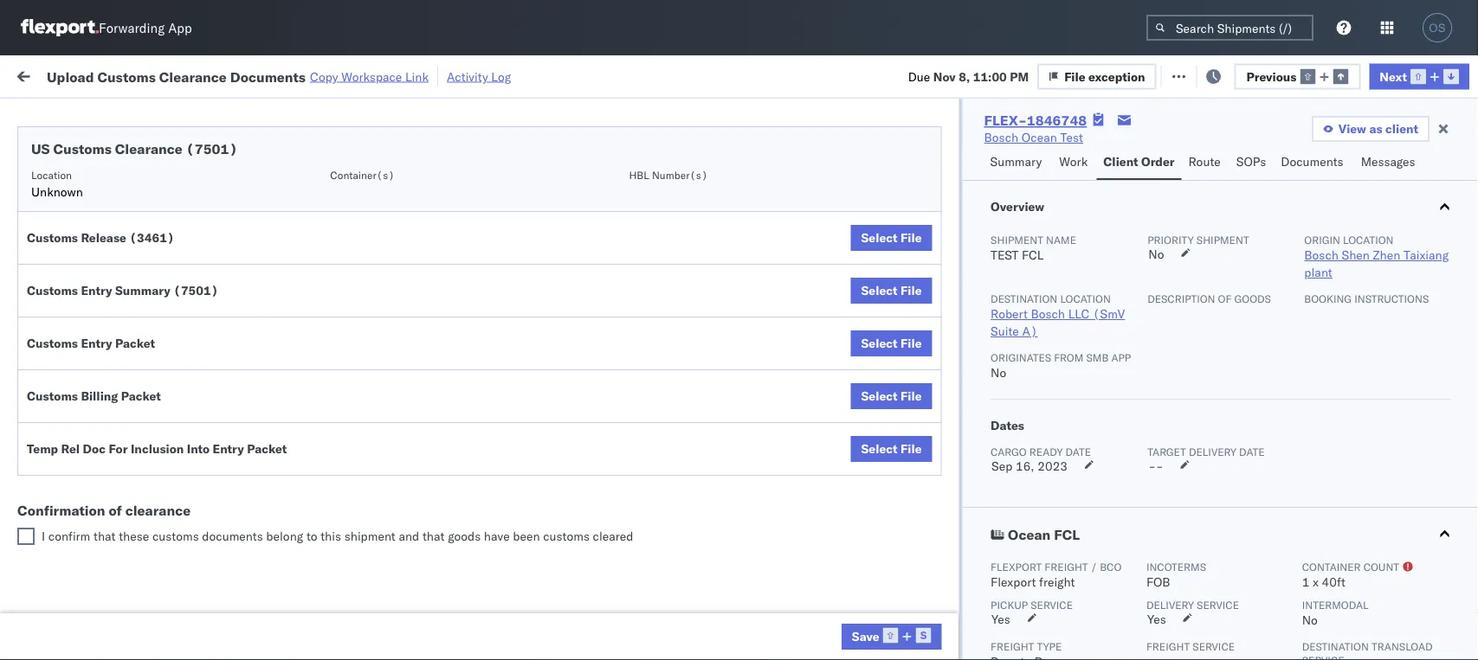 Task type: describe. For each thing, give the bounding box(es) containing it.
from down (3461)
[[135, 278, 160, 294]]

hbl
[[629, 168, 649, 181]]

upload for upload customs clearance documents copy workspace link
[[47, 68, 94, 85]]

intermodal no
[[1302, 599, 1369, 628]]

demo
[[691, 174, 723, 189]]

location for llc
[[1060, 292, 1111, 305]]

1 integration test account - karl lagerfeld from the top
[[755, 593, 981, 608]]

1 account from the top
[[844, 593, 890, 608]]

select for temp rel doc for inclusion into entry packet
[[861, 442, 898, 457]]

flex-1846748 down "robert"
[[956, 326, 1046, 341]]

2 savant from the top
[[1436, 212, 1473, 227]]

upload customs clearance documents button
[[40, 163, 246, 200]]

4 omkar from the top
[[1396, 288, 1433, 303]]

select for customs entry summary (7501)
[[861, 283, 898, 298]]

16,
[[1016, 459, 1034, 474]]

3 schedule pickup from los angeles, ca button from the top
[[40, 354, 246, 390]]

dec for 23,
[[360, 479, 382, 494]]

jan for 23,
[[360, 593, 379, 608]]

on
[[424, 67, 437, 82]]

schedule pickup from los angeles, ca for fourth the schedule pickup from los angeles, ca link from the top of the page
[[40, 393, 233, 425]]

3 ceau7522281, hlxu6269489, hlxu8034992 from the top
[[1067, 326, 1336, 341]]

3 1889466 from the top
[[994, 479, 1046, 494]]

3 hlxu6269489, from the top
[[1159, 326, 1248, 341]]

1 horizontal spatial goods
[[1234, 292, 1271, 305]]

2 vertical spatial entry
[[213, 442, 244, 457]]

date for sep 16, 2023
[[1065, 446, 1091, 459]]

1846748 up container numbers
[[1027, 112, 1087, 129]]

11:59 pm pdt, nov 4, 2022 for 3rd schedule pickup from los angeles, ca button from the top
[[279, 364, 438, 379]]

1 maeu9408431 from the top
[[1180, 593, 1267, 608]]

flex-1660288
[[956, 174, 1046, 189]]

angeles, for 5th the schedule pickup from los angeles, ca link from the top of the page
[[186, 545, 233, 560]]

from right billing
[[135, 393, 160, 408]]

4 schedule pickup from los angeles, ca link from the top
[[40, 392, 246, 427]]

8:30 pm pst, jan 23, 2023
[[279, 593, 434, 608]]

rel
[[61, 442, 80, 457]]

flex- down pickup service
[[956, 631, 994, 646]]

previous
[[1247, 69, 1297, 84]]

i
[[42, 529, 45, 544]]

2 maeu9408431 from the top
[[1180, 631, 1267, 646]]

flex-1846748 up shipment
[[956, 212, 1046, 227]]

container numbers button
[[1059, 131, 1154, 162]]

file for customs release (3461)
[[901, 230, 922, 246]]

intermodal
[[1302, 599, 1369, 612]]

select file button for customs entry packet
[[851, 331, 933, 357]]

schedule pickup from los angeles, ca for fifth the schedule pickup from los angeles, ca link from the bottom
[[40, 240, 233, 273]]

appointment for 11:59 pm pst, dec 13, 2022
[[142, 440, 213, 455]]

2 that from the left
[[423, 529, 445, 544]]

1
[[1302, 575, 1310, 590]]

documents button
[[1274, 146, 1354, 180]]

bosch shen zhen taixiang plant link
[[1304, 248, 1449, 280]]

sops
[[1237, 154, 1267, 169]]

delivery for 11:59 pm pdt, nov 4, 2022
[[94, 211, 139, 226]]

pickup for 3rd schedule pickup from los angeles, ca button from the top
[[94, 355, 132, 370]]

pst, for 4:00 pm pst, dec 23, 2022
[[330, 479, 357, 494]]

description of goods
[[1148, 292, 1271, 305]]

billing
[[81, 389, 118, 404]]

1 omkar from the top
[[1396, 174, 1433, 189]]

0 horizontal spatial app
[[168, 19, 192, 36]]

as
[[1370, 121, 1383, 136]]

1 horizontal spatial file exception
[[1183, 67, 1264, 82]]

2 schedule delivery appointment link from the top
[[40, 324, 213, 342]]

angeles, for confirm pickup from los angeles, ca link
[[179, 469, 226, 484]]

flex- up flex-1893174
[[956, 517, 994, 532]]

2 schedule pickup from los angeles, ca button from the top
[[40, 278, 246, 314]]

1846748 down the a)
[[994, 364, 1046, 379]]

from inside confirm pickup from los angeles, ca
[[128, 469, 153, 484]]

1 vertical spatial summary
[[115, 283, 170, 298]]

select file for temp rel doc for inclusion into entry packet
[[861, 442, 922, 457]]

number(s)
[[652, 168, 708, 181]]

file for customs entry packet
[[901, 336, 922, 351]]

robert bosch llc (smv suite a) link
[[991, 307, 1125, 339]]

llc
[[1068, 307, 1089, 322]]

work
[[50, 63, 94, 87]]

copy workspace link button
[[310, 69, 429, 84]]

1 flex-1889466 from the top
[[956, 402, 1046, 418]]

1 lagerfeld from the top
[[929, 593, 981, 608]]

location for zhen
[[1343, 233, 1394, 246]]

ocean inside button
[[1008, 527, 1051, 544]]

customs up customs entry packet
[[27, 283, 78, 298]]

cargo
[[991, 446, 1027, 459]]

delivery
[[1189, 446, 1237, 459]]

lhuu7894563, for 6:00 am pst, dec 24, 2022
[[1067, 516, 1157, 531]]

incoterms fob
[[1146, 561, 1206, 590]]

schedule for 4th schedule pickup from los angeles, ca button from the bottom
[[40, 278, 91, 294]]

flex- down flex id button
[[956, 174, 994, 189]]

pickup for 5th schedule pickup from los angeles, ca button from the bottom
[[94, 240, 132, 256]]

flexport for flexport freight / bco flexport freight
[[991, 561, 1042, 574]]

flex- up pickup service
[[956, 555, 994, 570]]

11:00
[[973, 69, 1007, 84]]

uetu5238478 for 11:59 pm pst, dec 13, 2022
[[1160, 440, 1244, 455]]

4:00
[[279, 479, 305, 494]]

am for pdt,
[[316, 174, 336, 189]]

clearance for us customs clearance (7501)
[[115, 140, 183, 158]]

1 schedule pickup from los angeles, ca button from the top
[[40, 240, 246, 276]]

messages
[[1361, 154, 1416, 169]]

2 integration test account - karl lagerfeld from the top
[[755, 631, 981, 646]]

clearance for upload customs clearance documents
[[134, 164, 190, 179]]

1846748 down shipment
[[994, 250, 1046, 265]]

pst, for 11:59 pm pst, dec 13, 2022
[[338, 440, 364, 456]]

date for --
[[1239, 446, 1265, 459]]

uetu5238478 for 6:00 am pst, dec 24, 2022
[[1160, 516, 1244, 531]]

flex-1846748 up "robert"
[[956, 288, 1046, 303]]

caiu7969337
[[1067, 173, 1149, 188]]

mbl/mawb numbers
[[1180, 142, 1286, 155]]

6:00
[[279, 517, 305, 532]]

appointment for 11:59 pm pdt, nov 4, 2022
[[142, 211, 213, 226]]

for
[[109, 442, 128, 457]]

11:59 pm pst, dec 13, 2022
[[279, 440, 445, 456]]

type
[[1037, 641, 1062, 654]]

ocean fcl button
[[963, 508, 1479, 560]]

0 vertical spatial no
[[1148, 247, 1164, 262]]

2 integration from the top
[[755, 631, 815, 646]]

(7501) for us customs clearance (7501)
[[186, 140, 238, 158]]

4, for 3rd the schedule pickup from los angeles, ca link from the bottom
[[394, 364, 405, 379]]

4 resize handle column header from the left
[[613, 134, 634, 661]]

delivery service
[[1146, 599, 1239, 612]]

pickup down flex-1893174
[[991, 599, 1028, 612]]

flex-1846748 up summary button
[[985, 112, 1087, 129]]

from inside originates from smb app no
[[1054, 351, 1083, 364]]

2 gvcu5265864 from the top
[[1067, 631, 1153, 646]]

flex id
[[929, 142, 961, 155]]

nov for fifth the schedule pickup from los angeles, ca link from the bottom
[[368, 250, 391, 265]]

4 1889466 from the top
[[994, 517, 1046, 532]]

Search Work text field
[[897, 62, 1086, 88]]

into
[[187, 442, 210, 457]]

flex- up sep
[[956, 440, 994, 456]]

8,
[[959, 69, 970, 84]]

hlxu8034992 for 3rd the schedule pickup from los angeles, ca link from the bottom
[[1251, 364, 1336, 379]]

2 account from the top
[[844, 631, 890, 646]]

1 11:59 from the top
[[279, 212, 313, 227]]

copy
[[310, 69, 338, 84]]

flex-1846748 down suite
[[956, 364, 1046, 379]]

confirmation
[[17, 502, 105, 520]]

flexport freight / bco flexport freight
[[991, 561, 1122, 590]]

40ft
[[1322, 575, 1346, 590]]

1 horizontal spatial exception
[[1208, 67, 1264, 82]]

of for goods
[[1218, 292, 1232, 305]]

flex- up "robert"
[[956, 288, 994, 303]]

documents
[[202, 529, 263, 544]]

message
[[232, 67, 281, 82]]

flex- up flex id button
[[985, 112, 1027, 129]]

customs up the customs billing packet
[[27, 336, 78, 351]]

19,
[[395, 174, 414, 189]]

to
[[307, 529, 318, 544]]

2 schedule delivery appointment from the top
[[40, 325, 213, 340]]

2 lagerfeld from the top
[[929, 631, 981, 646]]

2023 for flex-2130387
[[404, 593, 434, 608]]

2 flex-2130387 from the top
[[956, 631, 1046, 646]]

4, for fifth the schedule pickup from los angeles, ca link from the bottom
[[394, 250, 405, 265]]

1 flex-2130387 from the top
[[956, 593, 1046, 608]]

flex- down "robert"
[[956, 326, 994, 341]]

pst, for 11:59 pm pst, jan 12, 2023
[[338, 555, 364, 570]]

760 at risk
[[318, 67, 378, 82]]

from down customs entry packet
[[135, 355, 160, 370]]

upload customs clearance documents
[[40, 164, 190, 197]]

container for container numbers
[[1067, 135, 1114, 148]]

customs left billing
[[27, 389, 78, 404]]

messages button
[[1354, 146, 1425, 180]]

1846748 up shipment
[[994, 212, 1046, 227]]

schedule for 8:30 pm pst, jan 23, 2023 schedule delivery appointment button
[[40, 592, 91, 607]]

customs inside upload customs clearance documents
[[82, 164, 131, 179]]

23, for jan
[[382, 593, 401, 608]]

3 resize handle column header from the left
[[501, 134, 521, 661]]

select file for customs entry summary (7501)
[[861, 283, 922, 298]]

originates
[[991, 351, 1051, 364]]

6 resize handle column header from the left
[[899, 134, 920, 661]]

am for pst,
[[308, 517, 328, 532]]

target delivery date
[[1148, 446, 1265, 459]]

forwarding app link
[[21, 19, 192, 36]]

0 vertical spatial work
[[188, 67, 218, 82]]

1 vertical spatial freight
[[1039, 575, 1075, 590]]

1 that from the left
[[93, 529, 116, 544]]

1 2130387 from the top
[[994, 593, 1046, 608]]

4 flex-1889466 from the top
[[956, 517, 1046, 532]]

0 horizontal spatial file exception
[[1065, 69, 1146, 84]]

pickup for confirm pickup from los angeles, ca button
[[87, 469, 125, 484]]

doc
[[83, 442, 106, 457]]

been
[[513, 529, 540, 544]]

3 schedule pickup from los angeles, ca link from the top
[[40, 354, 246, 388]]

1 savant from the top
[[1436, 174, 1473, 189]]

2 1889466 from the top
[[994, 440, 1046, 456]]

flex- down suite
[[956, 364, 994, 379]]

taixiang
[[1404, 248, 1449, 263]]

destination for robert
[[991, 292, 1057, 305]]

3 omkar from the top
[[1396, 250, 1433, 265]]

fcl inside button
[[1054, 527, 1080, 544]]

2 vertical spatial flexport
[[991, 575, 1036, 590]]

mbl/mawb
[[1180, 142, 1240, 155]]

(3461)
[[129, 230, 175, 246]]

confirm pickup from los angeles, ca link
[[40, 468, 246, 503]]

1 karl from the top
[[904, 593, 926, 608]]

customs down forwarding
[[97, 68, 156, 85]]

my
[[17, 63, 45, 87]]

name
[[1046, 233, 1076, 246]]

3 ceau7522281, from the top
[[1067, 326, 1156, 341]]

1 vertical spatial shipment
[[344, 529, 396, 544]]

i confirm that these customs documents belong to this shipment and that goods have been customs cleared
[[42, 529, 634, 544]]

workspace
[[341, 69, 402, 84]]

omkar savant for fifth the schedule pickup from los angeles, ca link from the bottom
[[1396, 250, 1473, 265]]

1 uetu5238478 from the top
[[1160, 402, 1244, 417]]

ca for fifth the schedule pickup from los angeles, ca link from the bottom
[[40, 258, 56, 273]]

3 hlxu8034992 from the top
[[1251, 326, 1336, 341]]

11:59 pm pdt, nov 4, 2022 for 5th schedule pickup from los angeles, ca button from the bottom
[[279, 250, 438, 265]]

hbl number(s)
[[629, 168, 708, 181]]

x
[[1313, 575, 1319, 590]]

service inside the destination transload service
[[1302, 654, 1344, 661]]

0 horizontal spatial exception
[[1089, 69, 1146, 84]]

hlxu6269489, for second the schedule pickup from los angeles, ca link
[[1159, 288, 1248, 303]]

track
[[440, 67, 468, 82]]

flex- down flex-1660288
[[956, 212, 994, 227]]

0 vertical spatial shipment
[[1196, 233, 1249, 246]]

from down these
[[135, 545, 160, 560]]

clearance
[[125, 502, 191, 520]]

container for container count
[[1302, 561, 1361, 574]]

location unknown
[[31, 168, 83, 200]]

customs entry packet
[[27, 336, 155, 351]]

5 resize handle column header from the left
[[726, 134, 747, 661]]

7 resize handle column header from the left
[[1038, 134, 1059, 661]]

schedule delivery appointment button for 11:59 pm pst, dec 13, 2022
[[40, 439, 213, 458]]

ca for second the schedule pickup from los angeles, ca link
[[40, 296, 56, 311]]

pickup service
[[991, 599, 1073, 612]]

from right release
[[135, 240, 160, 256]]

count
[[1364, 561, 1399, 574]]

12:00 am pdt, aug 19, 2022
[[279, 174, 447, 189]]

flex- up the dates
[[956, 402, 994, 418]]

robert
[[991, 307, 1028, 322]]

nov for 3rd the schedule pickup from los angeles, ca link from the bottom
[[368, 364, 391, 379]]

ca for 5th the schedule pickup from los angeles, ca link from the top of the page
[[40, 563, 56, 578]]

1 integration from the top
[[755, 593, 815, 608]]

1 horizontal spatial work
[[1060, 154, 1088, 169]]

fcl inside shipment name test fcl
[[1022, 248, 1044, 263]]

appointment for 8:30 pm pst, jan 23, 2023
[[142, 592, 213, 607]]

2 appointment from the top
[[142, 325, 213, 340]]

1846748 up "robert"
[[994, 288, 1046, 303]]

schedule pickup from los angeles, ca for 3rd the schedule pickup from los angeles, ca link from the bottom
[[40, 355, 233, 387]]

1 x 40ft
[[1302, 575, 1346, 590]]

confirmation of clearance
[[17, 502, 191, 520]]

delivery for 8:30 pm pst, jan 23, 2023
[[94, 592, 139, 607]]

zhen
[[1373, 248, 1401, 263]]

client
[[1104, 154, 1139, 169]]

cargo ready date
[[991, 446, 1091, 459]]

10 resize handle column header from the left
[[1447, 134, 1468, 661]]

ymluw236679313
[[1180, 174, 1291, 189]]

flex- down shipment
[[956, 250, 994, 265]]



Task type: locate. For each thing, give the bounding box(es) containing it.
1 vertical spatial app
[[1111, 351, 1131, 364]]

exception up container numbers "button" at the right of the page
[[1089, 69, 1146, 84]]

schedule delivery appointment link for 11:59 pm pst, dec 13, 2022
[[40, 439, 213, 456]]

file for customs billing packet
[[901, 389, 922, 404]]

omkar up instructions
[[1396, 250, 1433, 265]]

gvcu5265864
[[1067, 592, 1153, 608], [1067, 631, 1153, 646]]

yes down pickup service
[[991, 612, 1010, 628]]

overview
[[991, 199, 1044, 214]]

0 vertical spatial integration
[[755, 593, 815, 608]]

1 gvcu5265864 from the top
[[1067, 592, 1153, 608]]

confirm inside button
[[40, 516, 84, 531]]

8:30
[[279, 593, 305, 608]]

1660288
[[994, 174, 1046, 189]]

0 horizontal spatial summary
[[115, 283, 170, 298]]

1846748 down "robert"
[[994, 326, 1046, 341]]

11:59 for maeu9736123
[[279, 555, 313, 570]]

service down the intermodal no
[[1302, 654, 1344, 661]]

2 test123456 from the top
[[1180, 288, 1253, 303]]

flex-2130387 down flex-1893174
[[956, 593, 1046, 608]]

select file button for temp rel doc for inclusion into entry packet
[[851, 437, 933, 463]]

delivery for 6:00 am pst, dec 24, 2022
[[87, 516, 132, 531]]

0 horizontal spatial customs
[[152, 529, 199, 544]]

pst, down 11:59 pm pst, jan 12, 2023
[[330, 593, 357, 608]]

8 resize handle column header from the left
[[1150, 134, 1171, 661]]

numbers inside button
[[1243, 142, 1286, 155]]

4 schedule delivery appointment link from the top
[[40, 591, 213, 609]]

1 vertical spatial maeu9408431
[[1180, 631, 1267, 646]]

1 horizontal spatial customs
[[543, 529, 590, 544]]

ceau7522281, for 3rd the schedule pickup from los angeles, ca link from the bottom
[[1067, 364, 1156, 379]]

bco
[[1100, 561, 1122, 574]]

1 1889466 from the top
[[994, 402, 1046, 418]]

schedule for 11:59 pm pdt, nov 4, 2022's schedule delivery appointment button
[[40, 211, 91, 226]]

select file button for customs release (3461)
[[851, 225, 933, 251]]

3 ca from the top
[[40, 372, 56, 387]]

2 vertical spatial lhuu7894563, uetu5238478
[[1067, 516, 1244, 531]]

0 vertical spatial dec
[[367, 440, 390, 456]]

1 vertical spatial 2130387
[[994, 631, 1046, 646]]

clearance
[[159, 68, 227, 85], [115, 140, 183, 158], [134, 164, 190, 179]]

file exception down search shipments (/) text box
[[1183, 67, 1264, 82]]

3 select file from the top
[[861, 336, 922, 351]]

1 horizontal spatial shipment
[[1196, 233, 1249, 246]]

numbers inside container numbers
[[1067, 149, 1110, 162]]

1 lhuu7894563, uetu5238478 from the top
[[1067, 402, 1244, 417]]

3 schedule delivery appointment from the top
[[40, 440, 213, 455]]

0 vertical spatial integration test account - karl lagerfeld
[[755, 593, 981, 608]]

entry right "into"
[[213, 442, 244, 457]]

2 schedule pickup from los angeles, ca from the top
[[40, 278, 233, 311]]

actions
[[1414, 142, 1450, 155]]

belong
[[266, 529, 303, 544]]

2 flex-1889466 from the top
[[956, 440, 1046, 456]]

file exception up container numbers "button" at the right of the page
[[1065, 69, 1146, 84]]

ca inside confirm pickup from los angeles, ca
[[40, 486, 56, 502]]

numbers up ymluw236679313
[[1243, 142, 1286, 155]]

0 vertical spatial account
[[844, 593, 890, 608]]

confirm for confirm pickup from los angeles, ca
[[40, 469, 84, 484]]

0 vertical spatial 2130387
[[994, 593, 1046, 608]]

2 vertical spatial 2023
[[404, 593, 434, 608]]

cleared
[[593, 529, 634, 544]]

schedule delivery appointment button for 8:30 pm pst, jan 23, 2023
[[40, 591, 213, 610]]

4 omkar savant from the top
[[1396, 288, 1473, 303]]

workitem button
[[10, 138, 251, 155]]

0 horizontal spatial shipment
[[344, 529, 396, 544]]

1 select from the top
[[861, 230, 898, 246]]

flex-1889466 up sep
[[956, 440, 1046, 456]]

schedule delivery appointment button down these
[[40, 591, 213, 610]]

dec for 24,
[[361, 517, 383, 532]]

nov for "schedule delivery appointment" link related to 11:59 pm pdt, nov 4, 2022
[[368, 212, 391, 227]]

appointment down 'customs entry summary (7501)'
[[142, 325, 213, 340]]

select for customs release (3461)
[[861, 230, 898, 246]]

location inside destination location robert bosch llc (smv suite a)
[[1060, 292, 1111, 305]]

pickup inside confirm pickup from los angeles, ca
[[87, 469, 125, 484]]

originates from smb app no
[[991, 351, 1131, 381]]

select file for customs billing packet
[[861, 389, 922, 404]]

(7501) for customs entry summary (7501)
[[173, 283, 219, 298]]

destination inside the destination transload service
[[1302, 641, 1369, 654]]

destination for service
[[1302, 641, 1369, 654]]

angeles, for fifth the schedule pickup from los angeles, ca link from the bottom
[[186, 240, 233, 256]]

appointment
[[142, 211, 213, 226], [142, 325, 213, 340], [142, 440, 213, 455], [142, 592, 213, 607]]

confirm pickup from los angeles, ca button
[[40, 468, 246, 505]]

flexport up pickup service
[[991, 561, 1042, 574]]

uetu5238478 up the --
[[1160, 440, 1244, 455]]

0 horizontal spatial of
[[109, 502, 122, 520]]

3 select from the top
[[861, 336, 898, 351]]

0 vertical spatial documents
[[230, 68, 306, 85]]

2 4, from the top
[[394, 250, 405, 265]]

freight service
[[1146, 641, 1235, 654]]

2 ceau7522281, hlxu6269489, hlxu8034992 from the top
[[1067, 288, 1336, 303]]

3 flex-1889466 from the top
[[956, 479, 1046, 494]]

bosch inside destination location robert bosch llc (smv suite a)
[[1031, 307, 1065, 322]]

1 vertical spatial jan
[[360, 593, 379, 608]]

clearance left message
[[159, 68, 227, 85]]

2 vertical spatial packet
[[247, 442, 287, 457]]

file for customs entry summary (7501)
[[901, 283, 922, 298]]

documents for upload customs clearance documents
[[40, 181, 102, 197]]

1889466 down "16," at the bottom right of page
[[994, 479, 1046, 494]]

0 horizontal spatial that
[[93, 529, 116, 544]]

of right description
[[1218, 292, 1232, 305]]

5 schedule pickup from los angeles, ca link from the top
[[40, 544, 246, 579]]

1 vertical spatial (7501)
[[173, 283, 219, 298]]

2 horizontal spatial no
[[1302, 613, 1318, 628]]

0 vertical spatial abcdefg78456546
[[1180, 402, 1296, 418]]

pickup down these
[[94, 545, 132, 560]]

1 horizontal spatial summary
[[991, 154, 1042, 169]]

freight up pickup service
[[1039, 575, 1075, 590]]

clearance up upload customs clearance documents link at the top of page
[[115, 140, 183, 158]]

of for clearance
[[109, 502, 122, 520]]

1 vertical spatial confirm
[[40, 516, 84, 531]]

appointment down these
[[142, 592, 213, 607]]

entry for summary
[[81, 283, 112, 298]]

yes for pickup
[[991, 612, 1010, 628]]

id
[[951, 142, 961, 155]]

1 vertical spatial work
[[1060, 154, 1088, 169]]

pickup down customs entry packet
[[94, 355, 132, 370]]

1 horizontal spatial destination
[[1302, 641, 1369, 654]]

2 vertical spatial 11:59 pm pdt, nov 4, 2022
[[279, 364, 438, 379]]

lhuu7894563, uetu5238478 for 11:59 pm pst, dec 13, 2022
[[1067, 440, 1244, 455]]

mbl/mawb numbers button
[[1171, 138, 1370, 155]]

documents inside upload customs clearance documents
[[40, 181, 102, 197]]

forwarding app
[[99, 19, 192, 36]]

service down flexport freight / bco flexport freight
[[1031, 599, 1073, 612]]

0 vertical spatial flexport
[[643, 174, 688, 189]]

2 vertical spatial no
[[1302, 613, 1318, 628]]

select file button for customs entry summary (7501)
[[851, 278, 933, 304]]

flex-1846748 link
[[985, 112, 1087, 129]]

ceau7522281, hlxu6269489, hlxu8034992 for 3rd the schedule pickup from los angeles, ca link from the bottom
[[1067, 364, 1336, 379]]

temp rel doc for inclusion into entry packet
[[27, 442, 287, 457]]

1 vertical spatial destination
[[1302, 641, 1369, 654]]

schedule delivery appointment link up confirm pickup from los angeles, ca
[[40, 439, 213, 456]]

batch action button
[[1355, 62, 1469, 88]]

ocean fcl inside button
[[1008, 527, 1080, 544]]

uetu5238478 up maeu9736123
[[1160, 516, 1244, 531]]

shipment
[[1196, 233, 1249, 246], [344, 529, 396, 544]]

schedule delivery appointment button for 11:59 pm pdt, nov 4, 2022
[[40, 210, 213, 229]]

flexport left demo
[[643, 174, 688, 189]]

destination down the intermodal no
[[1302, 641, 1369, 654]]

container(s)
[[330, 168, 395, 181]]

0 vertical spatial maeu9408431
[[1180, 593, 1267, 608]]

flexport for flexport demo consignee
[[643, 174, 688, 189]]

schedule delivery appointment link down these
[[40, 591, 213, 609]]

1 schedule delivery appointment from the top
[[40, 211, 213, 226]]

0 vertical spatial goods
[[1234, 292, 1271, 305]]

container inside "button"
[[1067, 135, 1114, 148]]

pst, for 6:00 am pst, dec 24, 2022
[[331, 517, 358, 532]]

1 omkar savant from the top
[[1396, 174, 1473, 189]]

omkar savant for second the schedule pickup from los angeles, ca link
[[1396, 288, 1473, 303]]

documents
[[230, 68, 306, 85], [1281, 154, 1344, 169], [40, 181, 102, 197]]

next button
[[1370, 63, 1470, 89]]

view
[[1339, 121, 1367, 136]]

None checkbox
[[17, 528, 35, 546]]

2 hlxu8034992 from the top
[[1251, 288, 1336, 303]]

205 on track
[[398, 67, 468, 82]]

1 vertical spatial karl
[[904, 631, 926, 646]]

1 vertical spatial 23,
[[382, 593, 401, 608]]

due
[[908, 69, 930, 84]]

0 vertical spatial lhuu7894563, uetu5238478
[[1067, 402, 1244, 417]]

karl right "save"
[[904, 631, 926, 646]]

select for customs billing packet
[[861, 389, 898, 404]]

2 horizontal spatial service
[[1302, 654, 1344, 661]]

0 vertical spatial 11:59 pm pdt, nov 4, 2022
[[279, 212, 438, 227]]

1 abcdefg78456546 from the top
[[1180, 402, 1296, 418]]

select
[[861, 230, 898, 246], [861, 283, 898, 298], [861, 336, 898, 351], [861, 389, 898, 404], [861, 442, 898, 457]]

no inside originates from smb app no
[[991, 366, 1006, 381]]

container
[[1067, 135, 1114, 148], [1302, 561, 1361, 574]]

1 horizontal spatial yes
[[1147, 612, 1166, 628]]

3 savant from the top
[[1436, 250, 1473, 265]]

3 schedule pickup from los angeles, ca from the top
[[40, 355, 233, 387]]

0 vertical spatial location
[[1343, 233, 1394, 246]]

0 vertical spatial of
[[1218, 292, 1232, 305]]

that down "confirmation of clearance"
[[93, 529, 116, 544]]

am right 12:00
[[316, 174, 336, 189]]

0 vertical spatial uetu5238478
[[1160, 402, 1244, 417]]

ready
[[1029, 446, 1063, 459]]

1 vertical spatial 11:59 pm pdt, nov 4, 2022
[[279, 250, 438, 265]]

confirm inside confirm pickup from los angeles, ca
[[40, 469, 84, 484]]

transload
[[1372, 641, 1433, 654]]

2130387 down 1893174
[[994, 593, 1046, 608]]

schedule delivery appointment link down 'customs entry summary (7501)'
[[40, 324, 213, 342]]

dates
[[991, 418, 1024, 434]]

omkar down 'messages'
[[1396, 174, 1433, 189]]

Search Shipments (/) text field
[[1147, 15, 1314, 41]]

omkar savant up instructions
[[1396, 250, 1473, 265]]

3 11:59 from the top
[[279, 364, 313, 379]]

2 ceau7522281, from the top
[[1067, 288, 1156, 303]]

0 horizontal spatial yes
[[991, 612, 1010, 628]]

1 vertical spatial location
[[1060, 292, 1111, 305]]

0 vertical spatial entry
[[81, 283, 112, 298]]

customs down unknown
[[27, 230, 78, 246]]

1 vertical spatial entry
[[81, 336, 112, 351]]

pst, down i confirm that these customs documents belong to this shipment and that goods have been customs cleared
[[338, 555, 364, 570]]

angeles, inside confirm pickup from los angeles, ca
[[179, 469, 226, 484]]

lagerfeld left freight type
[[929, 631, 981, 646]]

from left smb
[[1054, 351, 1083, 364]]

0 vertical spatial lhuu7894563,
[[1067, 402, 1157, 417]]

4 11:59 from the top
[[279, 440, 313, 456]]

schedule delivery appointment up confirm pickup from los angeles, ca
[[40, 440, 213, 455]]

5 select from the top
[[861, 442, 898, 457]]

upload inside upload customs clearance documents
[[40, 164, 79, 179]]

4 schedule pickup from los angeles, ca button from the top
[[40, 392, 246, 428]]

schedule delivery appointment link for 8:30 pm pst, jan 23, 2023
[[40, 591, 213, 609]]

6 schedule from the top
[[40, 393, 91, 408]]

0 horizontal spatial documents
[[40, 181, 102, 197]]

smb
[[1086, 351, 1109, 364]]

schedule pickup from los angeles, ca for 5th the schedule pickup from los angeles, ca link from the top of the page
[[40, 545, 233, 578]]

1 4, from the top
[[394, 212, 405, 227]]

pickup up 'customs entry summary (7501)'
[[94, 240, 132, 256]]

from down temp rel doc for inclusion into entry packet
[[128, 469, 153, 484]]

1 vertical spatial lagerfeld
[[929, 631, 981, 646]]

1 vertical spatial upload
[[40, 164, 79, 179]]

(7501)
[[186, 140, 238, 158], [173, 283, 219, 298]]

schedule pickup from los angeles, ca link
[[40, 240, 246, 274], [40, 278, 246, 312], [40, 354, 246, 388], [40, 392, 246, 427], [40, 544, 246, 579]]

pickup down the doc
[[87, 469, 125, 484]]

app inside originates from smb app no
[[1111, 351, 1131, 364]]

abcdefg78456546
[[1180, 402, 1296, 418], [1180, 440, 1296, 456]]

1 lhuu7894563, from the top
[[1067, 402, 1157, 417]]

1 horizontal spatial service
[[1197, 599, 1239, 612]]

1 customs from the left
[[152, 529, 199, 544]]

2 karl from the top
[[904, 631, 926, 646]]

schedule delivery appointment button up release
[[40, 210, 213, 229]]

1 horizontal spatial of
[[1218, 292, 1232, 305]]

angeles, for 3rd the schedule pickup from los angeles, ca link from the bottom
[[186, 355, 233, 370]]

1 vertical spatial clearance
[[115, 140, 183, 158]]

1 ca from the top
[[40, 258, 56, 273]]

0 horizontal spatial container
[[1067, 135, 1114, 148]]

ceau7522281, for fifth the schedule pickup from los angeles, ca link from the bottom
[[1067, 249, 1156, 265]]

9 schedule from the top
[[40, 592, 91, 607]]

os
[[1430, 21, 1446, 34]]

upload up unknown
[[40, 164, 79, 179]]

upload for upload customs clearance documents
[[40, 164, 79, 179]]

save button
[[842, 625, 942, 651]]

los inside confirm pickup from los angeles, ca
[[156, 469, 176, 484]]

4 savant from the top
[[1436, 288, 1473, 303]]

schedule for fifth schedule pickup from los angeles, ca button from the top
[[40, 545, 91, 560]]

205
[[398, 67, 420, 82]]

resize handle column header
[[248, 134, 269, 661], [440, 134, 461, 661], [501, 134, 521, 661], [613, 134, 634, 661], [726, 134, 747, 661], [899, 134, 920, 661], [1038, 134, 1059, 661], [1150, 134, 1171, 661], [1367, 134, 1388, 661], [1447, 134, 1468, 661]]

0 vertical spatial clearance
[[159, 68, 227, 85]]

flex-1889466 up flex-1893174
[[956, 517, 1046, 532]]

shipment name test fcl
[[991, 233, 1076, 263]]

entry for packet
[[81, 336, 112, 351]]

2 11:59 pm pdt, nov 4, 2022 from the top
[[279, 250, 438, 265]]

location up llc
[[1060, 292, 1111, 305]]

2 yes from the left
[[1147, 612, 1166, 628]]

view as client
[[1339, 121, 1419, 136]]

lhuu7894563, uetu5238478
[[1067, 402, 1244, 417], [1067, 440, 1244, 455], [1067, 516, 1244, 531]]

file exception button
[[1157, 62, 1276, 88], [1157, 62, 1276, 88], [1038, 63, 1157, 89], [1038, 63, 1157, 89]]

test123456 for fifth the schedule pickup from los angeles, ca link from the bottom
[[1180, 250, 1253, 265]]

uetu5238478
[[1160, 402, 1244, 417], [1160, 440, 1244, 455], [1160, 516, 1244, 531]]

1 vertical spatial integration test account - karl lagerfeld
[[755, 631, 981, 646]]

0 vertical spatial destination
[[991, 292, 1057, 305]]

date right delivery
[[1239, 446, 1265, 459]]

flex-1889466 down sep
[[956, 479, 1046, 494]]

log
[[491, 69, 511, 84]]

1 vertical spatial uetu5238478
[[1160, 440, 1244, 455]]

goods left the have
[[448, 529, 481, 544]]

2 date from the left
[[1239, 446, 1265, 459]]

filtered by:
[[17, 106, 79, 121]]

8 schedule from the top
[[40, 545, 91, 560]]

delivery for 11:59 pm pst, dec 13, 2022
[[94, 440, 139, 455]]

packet for customs entry packet
[[115, 336, 155, 351]]

schedule for 2nd schedule delivery appointment button
[[40, 325, 91, 340]]

workitem
[[19, 142, 64, 155]]

flex- down flex-1893174
[[956, 593, 994, 608]]

1 schedule from the top
[[40, 211, 91, 226]]

savant right the zhen
[[1436, 250, 1473, 265]]

1 schedule pickup from los angeles, ca link from the top
[[40, 240, 246, 274]]

lagerfeld
[[929, 593, 981, 608], [929, 631, 981, 646]]

abcdefg78456546 for schedule pickup from los angeles, ca
[[1180, 402, 1296, 418]]

0 vertical spatial freight
[[1045, 561, 1088, 574]]

ceau7522281, hlxu6269489, hlxu8034992 for second the schedule pickup from los angeles, ca link
[[1067, 288, 1336, 303]]

pickup
[[94, 240, 132, 256], [94, 278, 132, 294], [94, 355, 132, 370], [94, 393, 132, 408], [87, 469, 125, 484], [94, 545, 132, 560], [991, 599, 1028, 612]]

0 vertical spatial 2023
[[1038, 459, 1068, 474]]

schedule pickup from los angeles, ca
[[40, 240, 233, 273], [40, 278, 233, 311], [40, 355, 233, 387], [40, 393, 233, 425], [40, 545, 233, 578]]

schedule pickup from los angeles, ca button up 'customs entry summary (7501)'
[[40, 240, 246, 276]]

1 vertical spatial of
[[109, 502, 122, 520]]

1 vertical spatial test123456
[[1180, 288, 1253, 303]]

select file
[[861, 230, 922, 246], [861, 283, 922, 298], [861, 336, 922, 351], [861, 389, 922, 404], [861, 442, 922, 457]]

1 vertical spatial lhuu7894563,
[[1067, 440, 1157, 455]]

service for delivery service
[[1197, 599, 1239, 612]]

freight for freight type
[[991, 641, 1034, 654]]

yes down fob
[[1147, 612, 1166, 628]]

us
[[31, 140, 50, 158]]

that right and
[[423, 529, 445, 544]]

1 vertical spatial dec
[[360, 479, 382, 494]]

schedule pickup from los angeles, ca button
[[40, 240, 246, 276], [40, 278, 246, 314], [40, 354, 246, 390], [40, 392, 246, 428], [40, 544, 246, 581]]

documents for upload customs clearance documents copy workspace link
[[230, 68, 306, 85]]

filtered
[[17, 106, 59, 121]]

lhuu7894563, up msdu7304509
[[1067, 516, 1157, 531]]

1 horizontal spatial container
[[1302, 561, 1361, 574]]

incoterms
[[1146, 561, 1206, 574]]

customs
[[152, 529, 199, 544], [543, 529, 590, 544]]

goods right description
[[1234, 292, 1271, 305]]

file exception
[[1183, 67, 1264, 82], [1065, 69, 1146, 84]]

flex-1846748 down shipment
[[956, 250, 1046, 265]]

exception
[[1208, 67, 1264, 82], [1089, 69, 1146, 84]]

pickup for second schedule pickup from los angeles, ca button from the bottom of the page
[[94, 393, 132, 408]]

1 select file button from the top
[[851, 225, 933, 251]]

1 date from the left
[[1065, 446, 1091, 459]]

9 resize handle column header from the left
[[1367, 134, 1388, 661]]

service for pickup service
[[1031, 599, 1073, 612]]

4 appointment from the top
[[142, 592, 213, 607]]

3 appointment from the top
[[142, 440, 213, 455]]

0 horizontal spatial location
[[1060, 292, 1111, 305]]

schedule delivery appointment button
[[40, 210, 213, 229], [40, 324, 213, 343], [40, 439, 213, 458], [40, 591, 213, 610]]

work right import
[[188, 67, 218, 82]]

schedule for 3rd schedule pickup from los angeles, ca button from the top
[[40, 355, 91, 370]]

1 appointment from the top
[[142, 211, 213, 226]]

pst, for 8:30 pm pst, jan 23, 2023
[[330, 593, 357, 608]]

bosch inside origin location bosch shen zhen taixiang plant
[[1304, 248, 1339, 263]]

2 resize handle column header from the left
[[440, 134, 461, 661]]

packet for customs billing packet
[[121, 389, 161, 404]]

3 11:59 pm pdt, nov 4, 2022 from the top
[[279, 364, 438, 379]]

ca down i
[[40, 563, 56, 578]]

description
[[1148, 292, 1215, 305]]

1 horizontal spatial location
[[1343, 233, 1394, 246]]

0 vertical spatial 23,
[[385, 479, 404, 494]]

0 vertical spatial container
[[1067, 135, 1114, 148]]

flexport. image
[[21, 19, 99, 36]]

12,
[[389, 555, 408, 570]]

1 vertical spatial abcdefg78456546
[[1180, 440, 1296, 456]]

flex- down sep
[[956, 479, 994, 494]]

4 select file button from the top
[[851, 384, 933, 410]]

7 schedule from the top
[[40, 440, 91, 455]]

service
[[1193, 641, 1235, 654]]

customs down by:
[[53, 140, 112, 158]]

schedule delivery appointment button up confirm pickup from los angeles, ca
[[40, 439, 213, 458]]

2 vertical spatial lhuu7894563,
[[1067, 516, 1157, 531]]

1 confirm from the top
[[40, 469, 84, 484]]

1 horizontal spatial documents
[[230, 68, 306, 85]]

service
[[1031, 599, 1073, 612], [1197, 599, 1239, 612], [1302, 654, 1344, 661]]

packet right billing
[[121, 389, 161, 404]]

and
[[399, 529, 419, 544]]

4 select from the top
[[861, 389, 898, 404]]

select file for customs entry packet
[[861, 336, 922, 351]]

destination transload service
[[1302, 641, 1433, 661]]

4 ca from the top
[[40, 410, 56, 425]]

0 horizontal spatial destination
[[991, 292, 1057, 305]]

2 schedule pickup from los angeles, ca link from the top
[[40, 278, 246, 312]]

4 hlxu8034992 from the top
[[1251, 364, 1336, 379]]

service up service
[[1197, 599, 1239, 612]]

1 horizontal spatial no
[[1148, 247, 1164, 262]]

activity log
[[447, 69, 511, 84]]

1 vertical spatial am
[[308, 517, 328, 532]]

confirm delivery link
[[40, 515, 132, 532]]

pickup for 4th schedule pickup from los angeles, ca button from the bottom
[[94, 278, 132, 294]]

no inside the intermodal no
[[1302, 613, 1318, 628]]

11:59 for test123456
[[279, 250, 313, 265]]

ceau7522281, hlxu6269489, hlxu8034992 for fifth the schedule pickup from los angeles, ca link from the bottom
[[1067, 249, 1336, 265]]

0 vertical spatial 4,
[[394, 212, 405, 227]]

schedule delivery appointment for 11:59 pm pst, dec 13, 2022
[[40, 440, 213, 455]]

app right smb
[[1111, 351, 1131, 364]]

11:59 pm pdt, nov 4, 2022
[[279, 212, 438, 227], [279, 250, 438, 265], [279, 364, 438, 379]]

customs right 'been' on the bottom
[[543, 529, 590, 544]]

app up import work
[[168, 19, 192, 36]]

yes for delivery
[[1147, 612, 1166, 628]]

1 vertical spatial no
[[991, 366, 1006, 381]]

2 customs from the left
[[543, 529, 590, 544]]

3 schedule from the top
[[40, 278, 91, 294]]

11:59 for abcdefg78456546
[[279, 440, 313, 456]]

1 horizontal spatial numbers
[[1243, 142, 1286, 155]]

1889466 up "16," at the bottom right of page
[[994, 440, 1046, 456]]

test
[[991, 248, 1019, 263]]

flex-1889466 up the dates
[[956, 402, 1046, 418]]

5 schedule from the top
[[40, 355, 91, 370]]

5 schedule pickup from los angeles, ca from the top
[[40, 545, 233, 578]]

schedule for schedule delivery appointment button associated with 11:59 pm pst, dec 13, 2022
[[40, 440, 91, 455]]

2 schedule delivery appointment button from the top
[[40, 324, 213, 343]]

5 select file from the top
[[861, 442, 922, 457]]

1889466 up 1893174
[[994, 517, 1046, 532]]

pickup down release
[[94, 278, 132, 294]]

ca for confirm pickup from los angeles, ca link
[[40, 486, 56, 502]]

packet up 4:00
[[247, 442, 287, 457]]

hlxu6269489, for 3rd the schedule pickup from los angeles, ca link from the bottom
[[1159, 364, 1248, 379]]

ca for 3rd the schedule pickup from los angeles, ca link from the bottom
[[40, 372, 56, 387]]

(smv
[[1093, 307, 1125, 322]]

schedule pickup from los angeles, ca link down clearance
[[40, 544, 246, 579]]

origin location bosch shen zhen taixiang plant
[[1304, 233, 1449, 280]]

23, down '12,'
[[382, 593, 401, 608]]

batch action
[[1382, 67, 1457, 82]]

ceau7522281, hlxu6269489, hlxu8034992
[[1067, 249, 1336, 265], [1067, 288, 1336, 303], [1067, 326, 1336, 341], [1067, 364, 1336, 379]]

1 11:59 pm pdt, nov 4, 2022 from the top
[[279, 212, 438, 227]]

destination inside destination location robert bosch llc (smv suite a)
[[991, 292, 1057, 305]]

summary inside button
[[991, 154, 1042, 169]]

2023 down ready
[[1038, 459, 1068, 474]]

1 vertical spatial 4,
[[394, 250, 405, 265]]

flex-1846748 button
[[929, 207, 1050, 232], [929, 207, 1050, 232], [929, 246, 1050, 270], [929, 246, 1050, 270], [929, 284, 1050, 308], [929, 284, 1050, 308], [929, 322, 1050, 346], [929, 322, 1050, 346], [929, 360, 1050, 384], [929, 360, 1050, 384]]

760
[[318, 67, 341, 82]]

schedule for 5th schedule pickup from los angeles, ca button from the bottom
[[40, 240, 91, 256]]

schedule for second schedule pickup from los angeles, ca button from the bottom of the page
[[40, 393, 91, 408]]

schedule pickup from los angeles, ca up for
[[40, 393, 233, 425]]

4 select file from the top
[[861, 389, 922, 404]]

2 2130387 from the top
[[994, 631, 1046, 646]]

sep 16, 2023
[[991, 459, 1068, 474]]

4 schedule pickup from los angeles, ca from the top
[[40, 393, 233, 425]]

savant
[[1436, 174, 1473, 189], [1436, 212, 1473, 227], [1436, 250, 1473, 265], [1436, 288, 1473, 303]]

maeu9736123
[[1180, 555, 1267, 570]]

2 ca from the top
[[40, 296, 56, 311]]

release
[[81, 230, 126, 246]]

2 omkar from the top
[[1396, 212, 1433, 227]]

0 horizontal spatial no
[[991, 366, 1006, 381]]

confirm
[[48, 529, 90, 544]]

schedule pickup from los angeles, ca up 'customs entry summary (7501)'
[[40, 240, 233, 273]]

5 11:59 from the top
[[279, 555, 313, 570]]

1 schedule delivery appointment link from the top
[[40, 210, 213, 227]]

2023 right '12,'
[[411, 555, 441, 570]]

5 schedule pickup from los angeles, ca button from the top
[[40, 544, 246, 581]]

0 horizontal spatial service
[[1031, 599, 1073, 612]]

freight left type
[[991, 641, 1034, 654]]

2 horizontal spatial documents
[[1281, 154, 1344, 169]]

12:00
[[279, 174, 313, 189]]

1 schedule pickup from los angeles, ca from the top
[[40, 240, 233, 273]]

order
[[1142, 154, 1175, 169]]

0 vertical spatial lagerfeld
[[929, 593, 981, 608]]

0 vertical spatial test123456
[[1180, 250, 1253, 265]]

dec for 13,
[[367, 440, 390, 456]]

ca down 'customs release (3461)'
[[40, 258, 56, 273]]

2 vertical spatial uetu5238478
[[1160, 516, 1244, 531]]

ceau7522281, for second the schedule pickup from los angeles, ca link
[[1067, 288, 1156, 303]]

schedule delivery appointment
[[40, 211, 213, 226], [40, 325, 213, 340], [40, 440, 213, 455], [40, 592, 213, 607]]

0 vertical spatial upload
[[47, 68, 94, 85]]

goods
[[1234, 292, 1271, 305], [448, 529, 481, 544]]

2023 for flex-1893174
[[411, 555, 441, 570]]

23,
[[385, 479, 404, 494], [382, 593, 401, 608]]

lhuu7894563, uetu5238478 for 6:00 am pst, dec 24, 2022
[[1067, 516, 1244, 531]]

clearance inside upload customs clearance documents
[[134, 164, 190, 179]]

1 vertical spatial container
[[1302, 561, 1361, 574]]

location inside origin location bosch shen zhen taixiang plant
[[1343, 233, 1394, 246]]

1 vertical spatial goods
[[448, 529, 481, 544]]

23, for dec
[[385, 479, 404, 494]]

schedule pickup from los angeles, ca for second the schedule pickup from los angeles, ca link
[[40, 278, 233, 311]]

schedule pickup from los angeles, ca up billing
[[40, 355, 233, 387]]

ca for fourth the schedule pickup from los angeles, ca link from the top of the page
[[40, 410, 56, 425]]

file for temp rel doc for inclusion into entry packet
[[901, 442, 922, 457]]

omkar savant for "schedule delivery appointment" link related to 11:59 pm pdt, nov 4, 2022
[[1396, 212, 1473, 227]]

1 resize handle column header from the left
[[248, 134, 269, 661]]

0 vertical spatial summary
[[991, 154, 1042, 169]]



Task type: vqa. For each thing, say whether or not it's contained in the screenshot.
'Yes' to the right
yes



